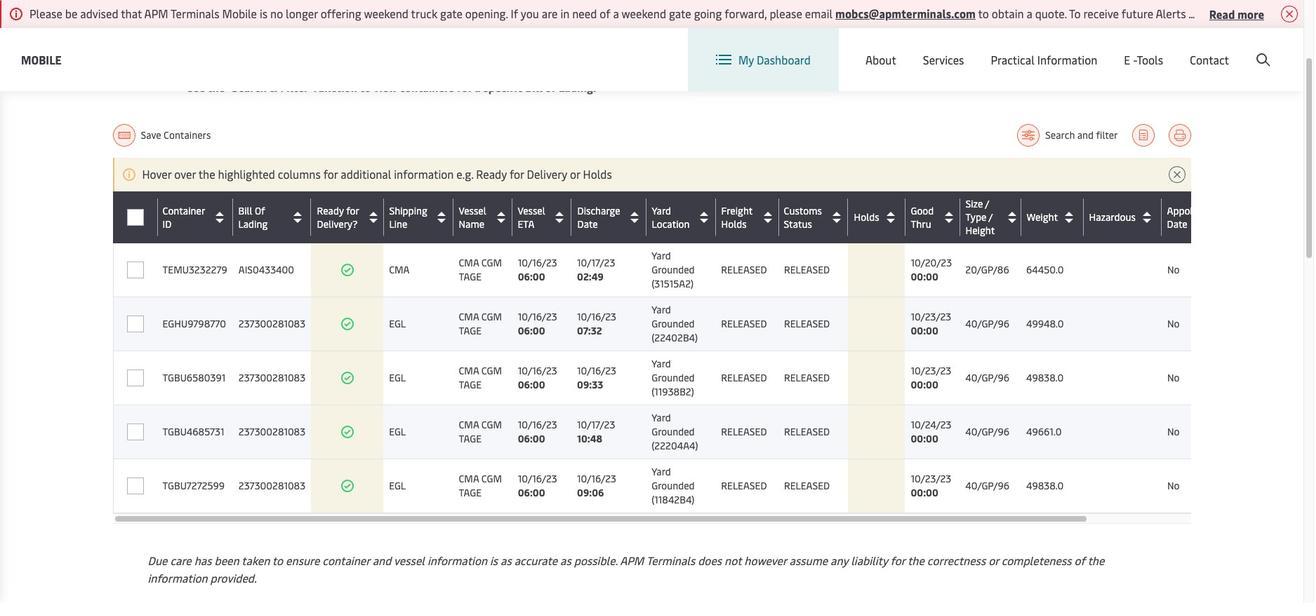 Task type: vqa. For each thing, say whether or not it's contained in the screenshot.
(22204A4) 00:00
yes



Task type: locate. For each thing, give the bounding box(es) containing it.
0 horizontal spatial terminals
[[171, 6, 219, 21]]

mobile down please
[[21, 52, 62, 67]]

2 vertical spatial or
[[989, 553, 999, 569]]

2 cgm from the top
[[481, 310, 502, 324]]

237300281083 for tgbu4685731
[[239, 425, 305, 439]]

3 00:00 from the top
[[911, 378, 938, 392]]

apm right that
[[144, 6, 168, 21]]

grounded up (11842b4)
[[652, 479, 695, 493]]

email right via
[[1206, 6, 1233, 21]]

1 vertical spatial ready image
[[340, 317, 354, 331]]

height
[[965, 224, 995, 237], [966, 224, 995, 237]]

3 grounded from the top
[[652, 371, 695, 385]]

0 horizontal spatial as
[[501, 553, 512, 569]]

been
[[214, 553, 239, 569]]

freight holds
[[721, 204, 752, 231], [721, 204, 753, 231]]

container id
[[163, 204, 205, 231], [163, 204, 205, 231]]

2 10/23/23 from the top
[[911, 364, 951, 378]]

10/17/23 up 10:48
[[577, 418, 615, 432]]

of inside due care has been taken to ensure container and vessel information is as accurate as possible. apm terminals does not however assume any liability for the correctness or completeness of the information provided.
[[1074, 553, 1085, 569]]

3 10/23/23 from the top
[[911, 472, 951, 486]]

as right accurate
[[560, 553, 571, 569]]

grounded for (31515a2)
[[652, 263, 695, 277]]

2 00:00 from the top
[[911, 324, 938, 338]]

is left "no"
[[260, 6, 268, 21]]

yard inside "yard grounded (22204a4)"
[[652, 411, 671, 425]]

5 grounded from the top
[[652, 479, 695, 493]]

None checkbox
[[126, 209, 143, 226], [127, 209, 144, 226], [127, 370, 144, 387], [127, 478, 144, 495], [126, 209, 143, 226], [127, 209, 144, 226], [127, 370, 144, 387], [127, 478, 144, 495]]

49838.0 down 49661.0
[[1026, 479, 1064, 493]]

or right the correctness
[[989, 553, 999, 569]]

2 horizontal spatial of
[[1074, 553, 1085, 569]]

2 vertical spatial of
[[1074, 553, 1085, 569]]

ready for delivery? button
[[317, 204, 380, 231], [317, 204, 380, 231]]

10/23/23 00:00 down 10/24/23 00:00
[[911, 472, 951, 500]]

0 vertical spatial terminals
[[171, 6, 219, 21]]

weekend left truck on the left top of page
[[364, 6, 409, 21]]

yard for 10/17/23 02:49
[[652, 249, 671, 263]]

1 ready image from the top
[[340, 263, 354, 277]]

of right need
[[600, 6, 610, 21]]

ready for delivery? button for bill of lading 'button' under columns
[[317, 204, 380, 231]]

64450.0
[[1026, 263, 1064, 277]]

1 horizontal spatial email
[[1206, 6, 1233, 21]]

4 00:00 from the top
[[911, 432, 938, 446]]

or inside due care has been taken to ensure container and vessel information is as accurate as possible. apm terminals does not however assume any liability for the correctness or completeness of the information provided.
[[989, 553, 999, 569]]

2 10/23/23 00:00 from the top
[[911, 364, 951, 392]]

10/23/23 up 10/24/23
[[911, 364, 951, 378]]

terminals right that
[[171, 6, 219, 21]]

a left specific
[[475, 79, 481, 95]]

2 10/17/23 from the top
[[577, 418, 615, 432]]

container id button
[[163, 204, 229, 231], [163, 204, 229, 231]]

the right use
[[207, 79, 225, 95]]

1 vertical spatial to
[[360, 79, 371, 95]]

and left filter
[[1077, 128, 1094, 142]]

of left lading.
[[545, 79, 556, 95]]

40/gp/96 for (11842b4)
[[965, 479, 1010, 493]]

cma for 10/17/23 02:49
[[459, 256, 479, 270]]

yard inside the "yard grounded (11938b2)"
[[652, 357, 671, 371]]

10/23/23 00:00 up 10/24/23
[[911, 364, 951, 392]]

0 vertical spatial ready image
[[340, 263, 354, 277]]

1 cgm from the top
[[481, 256, 502, 270]]

1 egl from the top
[[389, 317, 406, 331]]

10/23/23 down 10/24/23 00:00
[[911, 472, 951, 486]]

2 06:00 from the top
[[518, 324, 545, 338]]

provided.
[[210, 571, 257, 586]]

0 vertical spatial and
[[1077, 128, 1094, 142]]

10/23/23 00:00 down 10/20/23 00:00
[[911, 310, 951, 338]]

cma cgm tage for 09:33
[[459, 364, 502, 392]]

4 10/16/23 06:00 from the top
[[518, 418, 557, 446]]

3 no from the top
[[1167, 371, 1180, 385]]

4 cma cgm tage from the top
[[459, 418, 502, 446]]

yard
[[652, 204, 671, 217], [652, 204, 671, 217], [652, 249, 671, 263], [652, 303, 671, 317], [652, 357, 671, 371], [652, 411, 671, 425], [652, 465, 671, 479]]

2 horizontal spatial or
[[1236, 6, 1246, 21]]

1 horizontal spatial or
[[989, 553, 999, 569]]

yard inside yard grounded (22402b4)
[[652, 303, 671, 317]]

2 egl from the top
[[389, 371, 406, 385]]

apm
[[144, 6, 168, 21], [620, 553, 644, 569]]

released
[[721, 263, 767, 277], [784, 263, 830, 277], [721, 317, 767, 331], [784, 317, 830, 331], [721, 371, 767, 385], [784, 371, 830, 385], [721, 425, 767, 439], [784, 425, 830, 439], [721, 479, 767, 493], [784, 479, 830, 493]]

0 vertical spatial 49838.0
[[1026, 371, 1064, 385]]

container
[[163, 204, 205, 217], [163, 204, 205, 217]]

please be advised that apm terminals mobile is no longer offering weekend truck gate opening. if you are in need of a weekend gate going forward, please email mobcs@apmterminals.com to obtain a quote. to receive future alerts via email or sms, please
[[29, 6, 1312, 21]]

0 horizontal spatial weekend
[[364, 6, 409, 21]]

a
[[613, 6, 619, 21], [1027, 6, 1033, 21], [475, 79, 481, 95]]

06:00 left 07:32 on the bottom left of page
[[518, 324, 545, 338]]

terminals inside due care has been taken to ensure container and vessel information is as accurate as possible. apm terminals does not however assume any liability for the correctness or completeness of the information provided.
[[646, 553, 695, 569]]

bill of lading for bill of lading 'button' under columns
[[239, 204, 268, 231]]

4 grounded from the top
[[652, 425, 695, 439]]

10/16/23 left 10/17/23 02:49
[[518, 256, 557, 270]]

information left e.g.
[[394, 166, 454, 182]]

10/16/23 left 10/16/23 09:06
[[518, 472, 557, 486]]

1 horizontal spatial and
[[1077, 128, 1094, 142]]

freight
[[721, 204, 752, 217], [721, 204, 753, 217]]

obtain
[[992, 6, 1024, 21]]

weekend up holds procedures page link
[[622, 6, 666, 21]]

please
[[29, 6, 62, 21]]

3 06:00 from the top
[[518, 378, 545, 392]]

1 10/23/23 00:00 from the top
[[911, 310, 951, 338]]

237300281083
[[239, 317, 305, 331], [239, 371, 305, 385], [239, 425, 305, 439], [239, 479, 305, 493]]

3 tage from the top
[[459, 378, 482, 392]]

1 vertical spatial 10/23/23
[[911, 364, 951, 378]]

0 horizontal spatial and
[[373, 553, 391, 569]]

a right need
[[613, 6, 619, 21]]

1 horizontal spatial apm
[[620, 553, 644, 569]]

2 email from the left
[[1206, 6, 1233, 21]]

cma
[[459, 256, 479, 270], [389, 263, 410, 277], [459, 310, 479, 324], [459, 364, 479, 378], [459, 418, 479, 432], [459, 472, 479, 486]]

1 horizontal spatial terminals
[[646, 553, 695, 569]]

1 as from the left
[[501, 553, 512, 569]]

1 horizontal spatial weekend
[[622, 6, 666, 21]]

5 no from the top
[[1167, 479, 1180, 493]]

10/24/23
[[911, 418, 952, 432]]

0 horizontal spatial a
[[475, 79, 481, 95]]

1 horizontal spatial a
[[613, 6, 619, 21]]

2 10/16/23 06:00 from the top
[[518, 310, 557, 338]]

2 grounded from the top
[[652, 317, 695, 331]]

is left accurate
[[490, 553, 498, 569]]

5 10/16/23 06:00 from the top
[[518, 472, 557, 500]]

0 horizontal spatial apm
[[144, 6, 168, 21]]

bill of lading
[[239, 204, 268, 231], [238, 204, 268, 231]]

10/16/23 06:00 left 09:06
[[518, 472, 557, 500]]

1 10/17/23 from the top
[[577, 256, 615, 270]]

5 cgm from the top
[[481, 472, 502, 486]]

yard grounded (11842b4)
[[652, 465, 695, 507]]

40/gp/96 for (22204a4)
[[965, 425, 1010, 439]]

4 40/gp/96 from the top
[[965, 479, 1010, 493]]

is
[[260, 6, 268, 21], [490, 553, 498, 569]]

1 vertical spatial 10/17/23
[[577, 418, 615, 432]]

00:00 down 10/24/23 00:00
[[911, 487, 938, 500]]

columns
[[278, 166, 321, 182]]

the right completeness on the right of the page
[[1088, 553, 1105, 569]]

type
[[965, 211, 986, 224], [966, 211, 987, 224]]

3 ready image from the top
[[340, 479, 354, 494]]

0 vertical spatial 10/23/23 00:00
[[911, 310, 951, 338]]

tage for 10/17/23 02:49
[[459, 270, 482, 284]]

good thru
[[911, 204, 934, 231], [911, 204, 934, 231]]

grounded up (31515a2)
[[652, 263, 695, 277]]

size / type / height button
[[965, 197, 1017, 237], [966, 197, 1018, 237]]

2 ready image from the top
[[340, 425, 354, 439]]

3 egl from the top
[[389, 425, 406, 439]]

3 cma cgm tage from the top
[[459, 364, 502, 392]]

a right obtain
[[1027, 6, 1033, 21]]

please right sms,
[[1276, 6, 1309, 21]]

10/16/23 up 07:32 on the bottom left of page
[[577, 310, 616, 324]]

5 06:00 from the top
[[518, 487, 545, 500]]

tools
[[1137, 52, 1163, 67]]

you
[[521, 6, 539, 21]]

10/17/23 for 02:49
[[577, 256, 615, 270]]

(11842b4)
[[652, 494, 695, 507]]

4 no from the top
[[1167, 425, 1180, 439]]

2 horizontal spatial a
[[1027, 6, 1033, 21]]

1 237300281083 from the top
[[239, 317, 305, 331]]

10/16/23 06:00 for 09:06
[[518, 472, 557, 500]]

10/16/23 06:00 for 02:49
[[518, 256, 557, 284]]

yard inside the yard grounded (31515a2)
[[652, 249, 671, 263]]

global
[[1033, 41, 1065, 57]]

00:00 for (11842b4)
[[911, 487, 938, 500]]

grounded up (22402b4)
[[652, 317, 695, 331]]

1 tage from the top
[[459, 270, 482, 284]]

1 grounded from the top
[[652, 263, 695, 277]]

1 horizontal spatial gate
[[669, 6, 691, 21]]

3 40/gp/96 from the top
[[965, 425, 1010, 439]]

mobile left "no"
[[222, 6, 257, 21]]

tage for 10/16/23 09:33
[[459, 378, 482, 392]]

1 vertical spatial ready image
[[340, 425, 354, 439]]

2 40/gp/96 from the top
[[965, 371, 1010, 385]]

or right read
[[1236, 6, 1246, 21]]

00:00 down 10/24/23
[[911, 432, 938, 446]]

10/16/23 09:33
[[577, 364, 616, 392]]

size
[[965, 197, 983, 211], [966, 197, 983, 211]]

please right forward,
[[770, 6, 802, 21]]

0 horizontal spatial email
[[805, 6, 833, 21]]

4 cgm from the top
[[481, 418, 502, 432]]

1 horizontal spatial please
[[1276, 6, 1309, 21]]

00:00 down 10/20/23 00:00
[[911, 324, 938, 338]]

4 egl from the top
[[389, 479, 406, 493]]

1 10/23/23 from the top
[[911, 310, 951, 324]]

10/24/23 00:00
[[911, 418, 952, 446]]

0 horizontal spatial is
[[260, 6, 268, 21]]

ready image for temu3232279
[[340, 263, 354, 277]]

2 237300281083 from the top
[[239, 371, 305, 385]]

00:00 for (22204a4)
[[911, 432, 938, 446]]

specific
[[483, 79, 523, 95]]

1 vertical spatial or
[[570, 166, 580, 182]]

of
[[600, 6, 610, 21], [545, 79, 556, 95], [1074, 553, 1085, 569]]

login / create account
[[1164, 41, 1277, 57]]

09:33
[[577, 378, 603, 392]]

0 vertical spatial information
[[394, 166, 454, 182]]

grounded up (22204a4) at the bottom of the page
[[652, 425, 695, 439]]

2 vertical spatial to
[[272, 553, 283, 569]]

apm right possible.
[[620, 553, 644, 569]]

please
[[770, 6, 802, 21], [1276, 6, 1309, 21]]

3 10/16/23 06:00 from the top
[[518, 364, 557, 392]]

06:00 for 10/16/23 07:32
[[518, 324, 545, 338]]

0 vertical spatial or
[[1236, 6, 1246, 21]]

''search
[[227, 79, 267, 95]]

for
[[457, 79, 472, 95], [323, 166, 338, 182], [510, 166, 524, 182], [346, 204, 359, 217], [346, 204, 359, 217], [891, 553, 905, 569]]

if
[[511, 6, 518, 21]]

2 no from the top
[[1167, 317, 1180, 331]]

practical information
[[991, 52, 1097, 67]]

2 vertical spatial ready image
[[340, 479, 354, 494]]

gate right truck on the left top of page
[[440, 6, 463, 21]]

delivery?
[[317, 217, 357, 231], [317, 217, 358, 231]]

1 00:00 from the top
[[911, 270, 938, 284]]

no for (31515a2)
[[1167, 263, 1180, 277]]

is inside due care has been taken to ensure container and vessel information is as accurate as possible. apm terminals does not however assume any liability for the correctness or completeness of the information provided.
[[490, 553, 498, 569]]

mobcs@apmterminals.com link
[[835, 6, 976, 21]]

00:00 inside 10/24/23 00:00
[[911, 432, 938, 446]]

cma cgm tage for 02:49
[[459, 256, 502, 284]]

no
[[1167, 263, 1180, 277], [1167, 317, 1180, 331], [1167, 371, 1180, 385], [1167, 425, 1180, 439], [1167, 479, 1180, 493]]

email up the dashboard at the top right
[[805, 6, 833, 21]]

be
[[65, 6, 77, 21]]

hazardous button
[[1089, 206, 1158, 229], [1089, 206, 1158, 229]]

1 ready image from the top
[[340, 371, 354, 385]]

2 49838.0 from the top
[[1026, 479, 1064, 493]]

yard inside "yard grounded (11842b4)"
[[652, 465, 671, 479]]

1 horizontal spatial of
[[600, 6, 610, 21]]

1 vertical spatial and
[[373, 553, 391, 569]]

tage for 10/16/23 07:32
[[459, 324, 482, 338]]

10/16/23 06:00 for 09:33
[[518, 364, 557, 392]]

3 cgm from the top
[[481, 364, 502, 378]]

1 horizontal spatial as
[[560, 553, 571, 569]]

0 vertical spatial to
[[978, 6, 989, 21]]

00:00 up 10/24/23
[[911, 378, 938, 392]]

vessel name
[[459, 204, 486, 231], [459, 204, 486, 231]]

10/23/23
[[911, 310, 951, 324], [911, 364, 951, 378], [911, 472, 951, 486]]

1 vertical spatial of
[[545, 79, 556, 95]]

services button
[[923, 28, 964, 91]]

switch location
[[909, 41, 988, 56]]

2 cma cgm tage from the top
[[459, 310, 502, 338]]

1 vertical spatial 10/23/23 00:00
[[911, 364, 951, 392]]

ready image
[[340, 263, 354, 277], [340, 317, 354, 331], [340, 479, 354, 494]]

account
[[1236, 41, 1277, 57]]

to left obtain
[[978, 6, 989, 21]]

06:00 left 02:49
[[518, 270, 545, 284]]

grounded for (22402b4)
[[652, 317, 695, 331]]

login / create account link
[[1138, 28, 1277, 70]]

237300281083 for tgbu6580391
[[239, 371, 305, 385]]

switch location button
[[886, 41, 988, 56]]

1 vertical spatial terminals
[[646, 553, 695, 569]]

ready image for eghu9798770
[[340, 317, 354, 331]]

about button
[[866, 28, 896, 91]]

0 horizontal spatial mobile
[[21, 52, 62, 67]]

2 vertical spatial 10/23/23
[[911, 472, 951, 486]]

10/17/23 for 10:48
[[577, 418, 615, 432]]

06:00 left 09:06
[[518, 487, 545, 500]]

grounded up (11938b2)
[[652, 371, 695, 385]]

grounded for (11842b4)
[[652, 479, 695, 493]]

1 vertical spatial 49838.0
[[1026, 479, 1064, 493]]

more
[[1238, 6, 1264, 21]]

10/16/23 06:00 left 02:49
[[518, 256, 557, 284]]

contact
[[1190, 52, 1229, 67]]

5 tage from the top
[[459, 487, 482, 500]]

49661.0
[[1026, 425, 1062, 439]]

0 horizontal spatial gate
[[440, 6, 463, 21]]

5 00:00 from the top
[[911, 487, 938, 500]]

email
[[805, 6, 833, 21], [1206, 6, 1233, 21]]

0 vertical spatial is
[[260, 6, 268, 21]]

0 vertical spatial 10/23/23
[[911, 310, 951, 324]]

line
[[389, 217, 407, 231], [389, 217, 408, 231]]

tage for 10/16/23 09:06
[[459, 487, 482, 500]]

vessel eta
[[518, 204, 546, 231], [518, 204, 545, 231]]

grounded inside "yard grounded (22204a4)"
[[652, 425, 695, 439]]

1 vertical spatial is
[[490, 553, 498, 569]]

49838.0 for (11938b2)
[[1026, 371, 1064, 385]]

00:00 inside 10/20/23 00:00
[[911, 270, 938, 284]]

page
[[694, 56, 718, 72]]

terminals left does
[[646, 553, 695, 569]]

of right completeness on the right of the page
[[1074, 553, 1085, 569]]

mobcs@apmterminals.com
[[835, 6, 976, 21]]

yard for 10/16/23 07:32
[[652, 303, 671, 317]]

10/20/23 00:00
[[911, 256, 952, 284]]

appointment
[[1167, 204, 1225, 217], [1167, 204, 1225, 217]]

4 tage from the top
[[459, 432, 482, 446]]

10/17/23
[[577, 256, 615, 270], [577, 418, 615, 432]]

mobile
[[222, 6, 257, 21], [21, 52, 62, 67]]

and inside due care has been taken to ensure container and vessel information is as accurate as possible. apm terminals does not however assume any liability for the correctness or completeness of the information provided.
[[373, 553, 391, 569]]

cgm
[[481, 256, 502, 270], [481, 310, 502, 324], [481, 364, 502, 378], [481, 418, 502, 432], [481, 472, 502, 486]]

to left view
[[360, 79, 371, 95]]

information down care
[[148, 571, 208, 586]]

06:00 left 10:48
[[518, 432, 545, 446]]

information right vessel
[[427, 553, 487, 569]]

as left accurate
[[501, 553, 512, 569]]

0 vertical spatial mobile
[[222, 6, 257, 21]]

1 horizontal spatial is
[[490, 553, 498, 569]]

0 vertical spatial of
[[600, 6, 610, 21]]

truck
[[411, 6, 438, 21]]

10/16/23 06:00 left 07:32 on the bottom left of page
[[518, 310, 557, 338]]

10/16/23
[[518, 256, 557, 270], [518, 310, 557, 324], [577, 310, 616, 324], [518, 364, 557, 378], [577, 364, 616, 378], [518, 418, 557, 432], [518, 472, 557, 486], [577, 472, 616, 486]]

10/16/23 06:00 left 10:48
[[518, 418, 557, 446]]

and left vessel
[[373, 553, 391, 569]]

1 49838.0 from the top
[[1026, 371, 1064, 385]]

1 no from the top
[[1167, 263, 1180, 277]]

tage
[[459, 270, 482, 284], [459, 324, 482, 338], [459, 378, 482, 392], [459, 432, 482, 446], [459, 487, 482, 500]]

10/16/23 06:00 left 09:33
[[518, 364, 557, 392]]

yard grounded (31515a2)
[[652, 249, 695, 291]]

switch
[[909, 41, 942, 56]]

ready image for tgbu6580391
[[340, 371, 354, 385]]

06:00 left 09:33
[[518, 378, 545, 392]]

2 vertical spatial 10/23/23 00:00
[[911, 472, 951, 500]]

1 vertical spatial apm
[[620, 553, 644, 569]]

0 horizontal spatial to
[[272, 553, 283, 569]]

10/23/23 down 10/20/23 00:00
[[911, 310, 951, 324]]

1 cma cgm tage from the top
[[459, 256, 502, 284]]

0 vertical spatial ready image
[[340, 371, 354, 385]]

cma cgm tage for 10:48
[[459, 418, 502, 446]]

10/16/23 left 10/17/23 10:48
[[518, 418, 557, 432]]

ready image
[[340, 371, 354, 385], [340, 425, 354, 439]]

09:06
[[577, 487, 604, 500]]

cgm for 10/16/23 09:06
[[481, 472, 502, 486]]

4 237300281083 from the top
[[239, 479, 305, 493]]

3 10/23/23 00:00 from the top
[[911, 472, 951, 500]]

to right taken
[[272, 553, 283, 569]]

5 cma cgm tage from the top
[[459, 472, 502, 500]]

3 237300281083 from the top
[[239, 425, 305, 439]]

appointment date button
[[1167, 204, 1246, 231], [1167, 204, 1246, 231]]

customs status
[[784, 204, 822, 231], [784, 204, 822, 231]]

grounded inside yard grounded (22402b4)
[[652, 317, 695, 331]]

0 horizontal spatial of
[[545, 79, 556, 95]]

egl for tgbu4685731
[[389, 425, 406, 439]]

4 06:00 from the top
[[518, 432, 545, 446]]

10/17/23 up 02:49
[[577, 256, 615, 270]]

1 40/gp/96 from the top
[[965, 317, 1010, 331]]

2 tage from the top
[[459, 324, 482, 338]]

49838.0 down 49948.0
[[1026, 371, 1064, 385]]

None checkbox
[[127, 262, 144, 279], [127, 316, 144, 333], [127, 424, 144, 441], [127, 262, 144, 279], [127, 316, 144, 333], [127, 424, 144, 441]]

0 horizontal spatial please
[[770, 6, 802, 21]]

2 ready image from the top
[[340, 317, 354, 331]]

1 06:00 from the top
[[518, 270, 545, 284]]

size / type / height
[[965, 197, 995, 237], [966, 197, 995, 237]]

06:00 for 10/16/23 09:06
[[518, 487, 545, 500]]

status
[[784, 217, 813, 231], [784, 217, 812, 231]]

dashboard
[[757, 52, 811, 67]]

gate
[[440, 6, 463, 21], [669, 6, 691, 21]]

gate left going
[[669, 6, 691, 21]]

or right "delivery"
[[570, 166, 580, 182]]

good for bill of lading 'button' underneath highlighted
[[911, 204, 934, 217]]

offering
[[321, 6, 361, 21]]

1 horizontal spatial mobile
[[222, 6, 257, 21]]

tgbu4685731
[[163, 425, 224, 439]]

0 vertical spatial 10/17/23
[[577, 256, 615, 270]]

1 vertical spatial mobile
[[21, 52, 62, 67]]

1 10/16/23 06:00 from the top
[[518, 256, 557, 284]]

00:00 down 10/20/23
[[911, 270, 938, 284]]



Task type: describe. For each thing, give the bounding box(es) containing it.
1 weekend from the left
[[364, 6, 409, 21]]

237300281083 for tgbu7272599
[[239, 479, 305, 493]]

containers
[[400, 79, 454, 95]]

06:00 for 10/17/23 02:49
[[518, 270, 545, 284]]

e
[[1124, 52, 1130, 67]]

00:00 for (22402b4)
[[911, 324, 938, 338]]

cma cgm tage for 09:06
[[459, 472, 502, 500]]

bill of lading for bill of lading 'button' underneath highlighted
[[238, 204, 268, 231]]

quote. to
[[1035, 6, 1081, 21]]

egl for tgbu7272599
[[389, 479, 406, 493]]

no for (22204a4)
[[1167, 425, 1180, 439]]

2 as from the left
[[560, 553, 571, 569]]

e -tools button
[[1124, 28, 1163, 91]]

global menu
[[1033, 41, 1097, 57]]

cgm for 10/17/23 10:48
[[481, 418, 502, 432]]

correctness
[[927, 553, 986, 569]]

practical information button
[[991, 28, 1097, 91]]

going
[[694, 6, 722, 21]]

10/23/23 00:00 for (22402b4)
[[911, 310, 951, 338]]

services
[[923, 52, 964, 67]]

10/23/23 00:00 for (11842b4)
[[911, 472, 951, 500]]

read
[[1209, 6, 1235, 21]]

0 horizontal spatial or
[[570, 166, 580, 182]]

assume
[[789, 553, 828, 569]]

my dashboard
[[738, 52, 811, 67]]

mobile link
[[21, 51, 62, 68]]

49838.0 for (11842b4)
[[1026, 479, 1064, 493]]

cma for 10/16/23 09:33
[[459, 364, 479, 378]]

about
[[866, 52, 896, 67]]

completeness
[[1002, 553, 1072, 569]]

highlighted
[[218, 166, 275, 182]]

temu3232279
[[163, 263, 227, 277]]

(22204a4)
[[652, 439, 698, 453]]

contact button
[[1190, 28, 1229, 91]]

1 horizontal spatial to
[[360, 79, 371, 95]]

40/gp/96 for (11938b2)
[[965, 371, 1010, 385]]

search
[[1045, 128, 1075, 142]]

10/23/23 for yard grounded (11938b2)
[[911, 364, 951, 378]]

10/23/23 for yard grounded (11842b4)
[[911, 472, 951, 486]]

and inside search and filter button
[[1077, 128, 1094, 142]]

ais0433400
[[239, 263, 294, 277]]

1 please from the left
[[770, 6, 802, 21]]

lading.
[[559, 79, 596, 95]]

yard for 10/16/23 09:33
[[652, 357, 671, 371]]

need
[[572, 6, 597, 21]]

egl for eghu9798770
[[389, 317, 406, 331]]

cgm for 10/16/23 07:32
[[481, 310, 502, 324]]

cma for 10/16/23 07:32
[[459, 310, 479, 324]]

any
[[831, 553, 848, 569]]

00:00 for (31515a2)
[[911, 270, 938, 284]]

hover over the highlighted columns for additional information e.g. ready for delivery or holds
[[142, 166, 612, 182]]

no for (22402b4)
[[1167, 317, 1180, 331]]

egl for tgbu6580391
[[389, 371, 406, 385]]

the right over
[[198, 166, 215, 182]]

liability
[[851, 553, 888, 569]]

10/16/23 06:00 for 07:32
[[518, 310, 557, 338]]

does
[[698, 553, 722, 569]]

cma for 10/16/23 09:06
[[459, 472, 479, 486]]

search and filter
[[1045, 128, 1118, 142]]

taken
[[242, 553, 270, 569]]

yard grounded (11938b2)
[[652, 357, 695, 399]]

close image
[[1169, 166, 1185, 183]]

2 vertical spatial information
[[148, 571, 208, 586]]

e.g.
[[457, 166, 473, 182]]

ready for delivery? button for bill of lading 'button' underneath highlighted
[[317, 204, 380, 231]]

(31515a2)
[[652, 277, 694, 291]]

grounded for (22204a4)
[[652, 425, 695, 439]]

sms,
[[1249, 6, 1274, 21]]

bill of lading button down columns
[[239, 204, 308, 231]]

0 vertical spatial apm
[[144, 6, 168, 21]]

eghu9798770
[[163, 317, 226, 331]]

10/17/23 02:49
[[577, 256, 615, 284]]

1 vertical spatial information
[[427, 553, 487, 569]]

no for (11938b2)
[[1167, 371, 1180, 385]]

02:49
[[577, 270, 604, 284]]

delivery
[[527, 166, 567, 182]]

cgm for 10/16/23 09:33
[[481, 364, 502, 378]]

1 gate from the left
[[440, 6, 463, 21]]

grounded for (11938b2)
[[652, 371, 695, 385]]

read more
[[1209, 6, 1264, 21]]

advised
[[80, 6, 118, 21]]

-
[[1133, 52, 1137, 67]]

alerts
[[1156, 6, 1186, 21]]

bill of lading button down highlighted
[[238, 204, 307, 231]]

search and filter button
[[1017, 124, 1118, 147]]

create
[[1201, 41, 1233, 57]]

shipping for bill of lading 'button' under columns
[[389, 204, 427, 217]]

due
[[148, 553, 167, 569]]

close alert image
[[1281, 6, 1298, 22]]

40/gp/96 for (22402b4)
[[965, 317, 1010, 331]]

save containers button
[[113, 124, 220, 147]]

use the ''search & filter' function to view containers for a specific bill of lading.
[[186, 79, 596, 95]]

no for (11842b4)
[[1167, 479, 1180, 493]]

10/16/23 06:00 for 10:48
[[518, 418, 557, 446]]

ready image for tgbu7272599
[[340, 479, 354, 494]]

accurate
[[514, 553, 558, 569]]

practical
[[991, 52, 1035, 67]]

yard grounded (22204a4)
[[652, 411, 698, 453]]

view
[[373, 79, 397, 95]]

yard grounded (22402b4)
[[652, 303, 698, 345]]

hover
[[142, 166, 172, 182]]

function
[[313, 79, 357, 95]]

opening.
[[465, 6, 508, 21]]

10/16/23 up 09:06
[[577, 472, 616, 486]]

10/16/23 left 10/16/23 09:33
[[518, 364, 557, 378]]

containers
[[164, 128, 211, 142]]

10/16/23 07:32
[[577, 310, 616, 338]]

in
[[560, 6, 570, 21]]

10/20/23
[[911, 256, 952, 270]]

for inside due care has been taken to ensure container and vessel information is as accurate as possible. apm terminals does not however assume any liability for the correctness or completeness of the information provided.
[[891, 553, 905, 569]]

to inside due care has been taken to ensure container and vessel information is as accurate as possible. apm terminals does not however assume any liability for the correctness or completeness of the information provided.
[[272, 553, 283, 569]]

2 please from the left
[[1276, 6, 1309, 21]]

1 email from the left
[[805, 6, 833, 21]]

2 of from the left
[[255, 204, 265, 217]]

2 horizontal spatial to
[[978, 6, 989, 21]]

cma for 10/17/23 10:48
[[459, 418, 479, 432]]

has
[[194, 553, 212, 569]]

10/16/23 up 09:33
[[577, 364, 616, 378]]

10/16/23 09:06
[[577, 472, 616, 500]]

cgm for 10/17/23 02:49
[[481, 256, 502, 270]]

not
[[725, 553, 742, 569]]

longer
[[286, 6, 318, 21]]

237300281083 for eghu9798770
[[239, 317, 305, 331]]

49948.0
[[1026, 317, 1064, 331]]

2 weekend from the left
[[622, 6, 666, 21]]

the left the correctness
[[908, 553, 925, 569]]

06:00 for 10/17/23 10:48
[[518, 432, 545, 446]]

cma cgm tage for 07:32
[[459, 310, 502, 338]]

2 gate from the left
[[669, 6, 691, 21]]

receive
[[1084, 6, 1119, 21]]

.
[[718, 56, 721, 72]]

shipping for bill of lading 'button' underneath highlighted
[[389, 204, 427, 217]]

via
[[1189, 6, 1203, 21]]

10/16/23 left 10/16/23 07:32
[[518, 310, 557, 324]]

e -tools
[[1124, 52, 1163, 67]]

10:48
[[577, 432, 602, 446]]

good for bill of lading 'button' under columns
[[911, 204, 934, 217]]

apm inside due care has been taken to ensure container and vessel information is as accurate as possible. apm terminals does not however assume any liability for the correctness or completeness of the information provided.
[[620, 553, 644, 569]]

10/23/23 for yard grounded (22402b4)
[[911, 310, 951, 324]]

filter
[[1096, 128, 1118, 142]]

1 of from the left
[[255, 204, 265, 217]]

00:00 for (11938b2)
[[911, 378, 938, 392]]

20/gp/86
[[965, 263, 1009, 277]]

that
[[121, 6, 142, 21]]

ensure
[[286, 553, 320, 569]]

06:00 for 10/16/23 09:33
[[518, 378, 545, 392]]

save containers
[[141, 128, 220, 142]]

yard for 10/17/23 10:48
[[652, 411, 671, 425]]

menu
[[1068, 41, 1097, 57]]

forward,
[[725, 6, 767, 21]]

save
[[141, 128, 161, 142]]

ready image for tgbu4685731
[[340, 425, 354, 439]]

10/17/23 10:48
[[577, 418, 615, 446]]

procedures
[[633, 56, 691, 72]]

tage for 10/17/23 10:48
[[459, 432, 482, 446]]

10/23/23 00:00 for (11938b2)
[[911, 364, 951, 392]]

07:32
[[577, 324, 602, 338]]

tgbu6580391
[[163, 371, 226, 385]]

future
[[1122, 6, 1153, 21]]

yard for 10/16/23 09:06
[[652, 465, 671, 479]]



